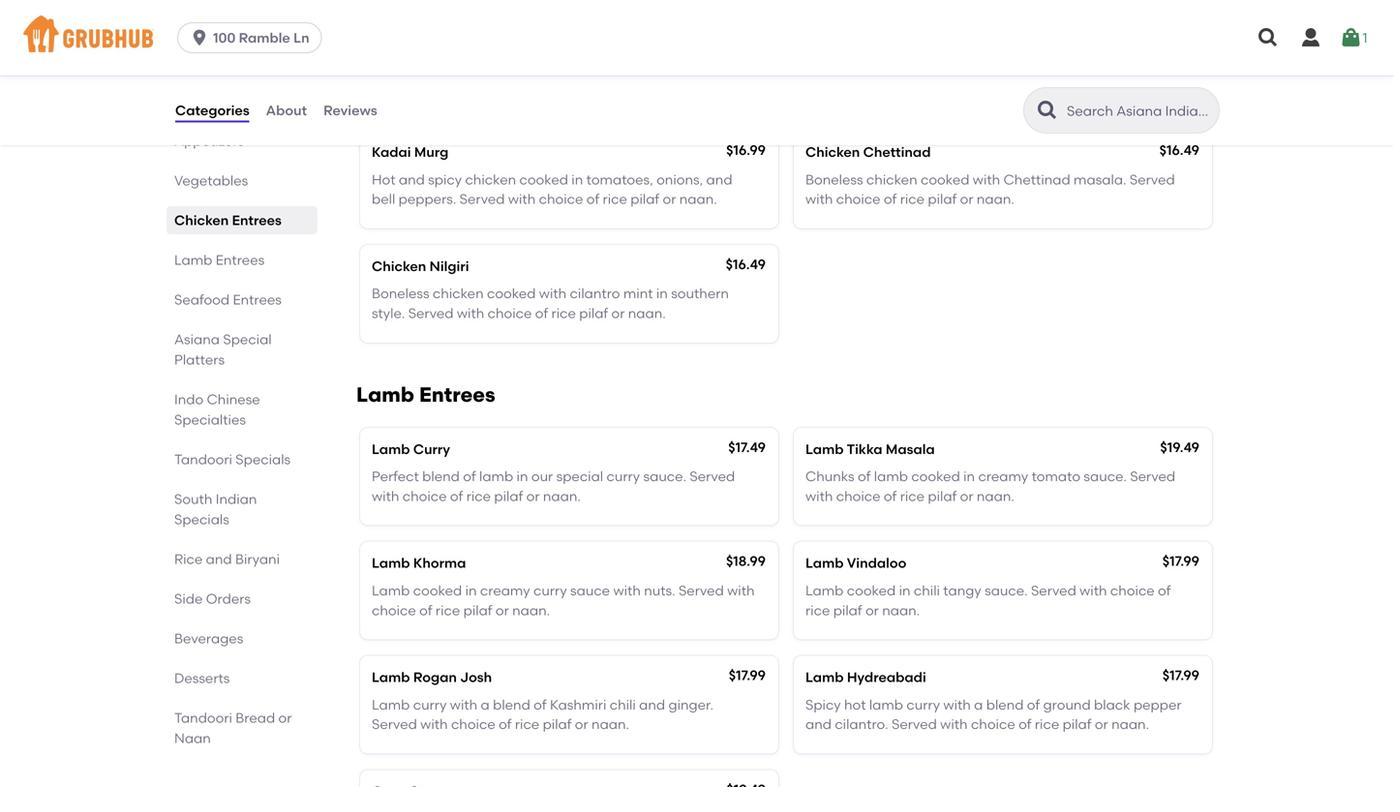 Task type: locate. For each thing, give the bounding box(es) containing it.
choice inside 'boneless chicken cooked with chettinad masala. served with choice of rice pilaf or naan.'
[[836, 191, 881, 207]]

rice
[[388, 77, 413, 93], [900, 77, 925, 93], [603, 191, 627, 207], [900, 191, 925, 207], [551, 305, 576, 321], [466, 488, 491, 504], [900, 488, 925, 504], [436, 602, 460, 619], [806, 602, 830, 619], [515, 716, 540, 733], [1035, 716, 1060, 733]]

in left tomato
[[964, 468, 975, 485]]

svg image left svg image
[[1257, 26, 1280, 49]]

hot and spicy chicken cooked in tomatoes, onions, and bell peppers. served with choice of rice pilaf or naan.
[[372, 171, 733, 207]]

chicken right spicy
[[465, 171, 516, 188]]

or inside spicy hot lamb curry with a blend of ground black pepper and cilantro. served with choice of rice pilaf or naan.
[[1095, 716, 1108, 733]]

2 horizontal spatial svg image
[[1340, 26, 1363, 49]]

boneless inside the boneless chicken cooked with cilantro mint in southern style. served with choice of rice pilaf or naan.
[[372, 285, 429, 302]]

1 vertical spatial chili
[[914, 582, 940, 599]]

served inside "lamb cooked in creamy curry sauce with nuts. served with choice of rice pilaf or naan."
[[679, 582, 724, 599]]

0 horizontal spatial chili
[[610, 697, 636, 713]]

sauce. inside lamb cooked in chili tangy sauce. served with choice of rice pilaf or naan.
[[985, 582, 1028, 599]]

chicken up the style.
[[372, 258, 426, 274]]

boneless chicken cooked with chili tangy sauce. served with choice of rice pilaf or naan.
[[806, 57, 1166, 93]]

1 horizontal spatial chili
[[914, 582, 940, 599]]

1 horizontal spatial chicken
[[372, 258, 426, 274]]

chettinad
[[863, 144, 931, 160], [1004, 171, 1071, 188]]

0 horizontal spatial specials
[[174, 511, 229, 528]]

$16.99
[[726, 142, 766, 158]]

curry right special
[[607, 468, 640, 485]]

of inside the boneless chicken cooked with cilantro mint in southern style. served with choice of rice pilaf or naan.
[[535, 305, 548, 321]]

served inside spicy hot lamb curry with a blend of ground black pepper and cilantro. served with choice of rice pilaf or naan.
[[892, 716, 937, 733]]

specials down south
[[174, 511, 229, 528]]

lamb up 'perfect'
[[372, 441, 410, 457]]

categories
[[175, 102, 249, 118]]

with inside hot and spicy chicken cooked in tomatoes, onions, and bell peppers. served with choice of rice pilaf or naan.
[[508, 191, 536, 207]]

curry inside "lamb cooked in creamy curry sauce with nuts. served with choice of rice pilaf or naan."
[[534, 582, 567, 599]]

about button
[[265, 76, 308, 145]]

tangy
[[1033, 57, 1071, 74], [943, 582, 982, 599]]

lamb down lamb khorma
[[372, 582, 410, 599]]

south
[[174, 491, 212, 507]]

in left our
[[517, 468, 528, 485]]

or inside chunks of lamb cooked in creamy tomato sauce. served with choice of rice pilaf or naan.
[[960, 488, 974, 504]]

hydreabadi
[[847, 669, 926, 686]]

pilaf inside perfect blend of lamb in our special curry sauce. served with choice of rice pilaf or naan.
[[494, 488, 523, 504]]

2 tandoori from the top
[[174, 710, 232, 726]]

0 vertical spatial chili
[[1004, 57, 1030, 74]]

lamb down lamb rogan josh
[[372, 697, 410, 713]]

lamb down lamb vindaloo
[[806, 582, 844, 599]]

creamy inside chunks of lamb cooked in creamy tomato sauce. served with choice of rice pilaf or naan.
[[978, 468, 1029, 485]]

curry inside perfect blend of lamb in our special curry sauce. served with choice of rice pilaf or naan.
[[607, 468, 640, 485]]

naan. inside hot and spicy chicken cooked in tomatoes, onions, and bell peppers. served with choice of rice pilaf or naan.
[[679, 191, 717, 207]]

entrees up special
[[233, 291, 282, 308]]

and down spicy
[[806, 716, 832, 733]]

2 horizontal spatial chicken
[[806, 144, 860, 160]]

reviews button
[[323, 76, 378, 145]]

rice inside chunks of lamb cooked in creamy tomato sauce. served with choice of rice pilaf or naan.
[[900, 488, 925, 504]]

and right the rice
[[206, 551, 232, 567]]

chicken for chicken nilgiri
[[372, 258, 426, 274]]

blend right a
[[385, 57, 422, 74]]

$16.49 up the southern on the top
[[726, 256, 766, 272]]

search icon image
[[1036, 99, 1059, 122]]

lamb left rogan on the bottom of the page
[[372, 669, 410, 686]]

0 horizontal spatial tangy
[[943, 582, 982, 599]]

lamb rogan josh
[[372, 669, 492, 686]]

svg image right svg image
[[1340, 26, 1363, 49]]

boneless up the style.
[[372, 285, 429, 302]]

tandoori down specialties
[[174, 451, 232, 468]]

curry left sauce on the left bottom
[[534, 582, 567, 599]]

choice
[[700, 57, 745, 74], [836, 77, 881, 93], [539, 191, 583, 207], [836, 191, 881, 207], [488, 305, 532, 321], [403, 488, 447, 504], [836, 488, 881, 504], [1111, 582, 1155, 599], [372, 602, 416, 619], [451, 716, 495, 733], [971, 716, 1015, 733]]

a inside lamb curry with a blend of kashmiri chili and ginger. served with choice of rice pilaf or naan.
[[481, 697, 490, 713]]

spicy
[[806, 697, 841, 713]]

blend left ground
[[986, 697, 1024, 713]]

specials
[[236, 451, 291, 468], [174, 511, 229, 528]]

0 vertical spatial creamy
[[978, 468, 1029, 485]]

or
[[448, 77, 461, 93], [960, 77, 974, 93], [663, 191, 676, 207], [960, 191, 974, 207], [611, 305, 625, 321], [526, 488, 540, 504], [960, 488, 974, 504], [496, 602, 509, 619], [866, 602, 879, 619], [278, 710, 292, 726], [575, 716, 588, 733], [1095, 716, 1108, 733]]

south indian specials
[[174, 491, 257, 528]]

0 horizontal spatial lamb entrees
[[174, 252, 265, 268]]

chicken down nilgiri
[[433, 285, 484, 302]]

chicken down the vegetables
[[174, 212, 229, 229]]

chili inside lamb cooked in chili tangy sauce. served with choice of rice pilaf or naan.
[[914, 582, 940, 599]]

in down vindaloo
[[899, 582, 911, 599]]

curry inside spicy hot lamb curry with a blend of ground black pepper and cilantro. served with choice of rice pilaf or naan.
[[907, 697, 940, 713]]

with inside perfect blend of lamb in our special curry sauce. served with choice of rice pilaf or naan.
[[372, 488, 399, 504]]

or inside the boneless chicken cooked with cilantro mint in southern style. served with choice of rice pilaf or naan.
[[611, 305, 625, 321]]

entrees
[[232, 212, 282, 229], [216, 252, 265, 268], [233, 291, 282, 308], [419, 382, 495, 407]]

chicken inside the "a blend of chicken curry and spinach. served with choice of rice pilaf or naan."
[[442, 57, 493, 74]]

blend
[[385, 57, 422, 74], [422, 468, 460, 485], [493, 697, 530, 713], [986, 697, 1024, 713]]

$16.49 for boneless chicken cooked with chettinad masala. served with choice of rice pilaf or naan.
[[1160, 142, 1200, 158]]

$17.99 for spicy hot lamb curry with a blend of ground black pepper and cilantro. served with choice of rice pilaf or naan.
[[1163, 667, 1200, 684]]

chicken right the '$16.99'
[[806, 144, 860, 160]]

cooked inside hot and spicy chicken cooked in tomatoes, onions, and bell peppers. served with choice of rice pilaf or naan.
[[519, 171, 568, 188]]

in
[[572, 171, 583, 188], [656, 285, 668, 302], [517, 468, 528, 485], [964, 468, 975, 485], [465, 582, 477, 599], [899, 582, 911, 599]]

1 vertical spatial tandoori
[[174, 710, 232, 726]]

in inside the boneless chicken cooked with cilantro mint in southern style. served with choice of rice pilaf or naan.
[[656, 285, 668, 302]]

in down khorma
[[465, 582, 477, 599]]

tandoori for tandoori bread or naan
[[174, 710, 232, 726]]

boneless for style.
[[372, 285, 429, 302]]

lamb entrees up seafood entrees
[[174, 252, 265, 268]]

choice inside hot and spicy chicken cooked in tomatoes, onions, and bell peppers. served with choice of rice pilaf or naan.
[[539, 191, 583, 207]]

choice inside the "a blend of chicken curry and spinach. served with choice of rice pilaf or naan."
[[700, 57, 745, 74]]

specials up 'indian'
[[236, 451, 291, 468]]

perfect
[[372, 468, 419, 485]]

with inside the "a blend of chicken curry and spinach. served with choice of rice pilaf or naan."
[[670, 57, 697, 74]]

tangy inside boneless chicken cooked with chili tangy sauce. served with choice of rice pilaf or naan.
[[1033, 57, 1071, 74]]

specials inside south indian specials
[[174, 511, 229, 528]]

lamb for lamb curry with a blend of kashmiri chili and ginger. served with choice of rice pilaf or naan.
[[372, 697, 410, 713]]

a left ground
[[974, 697, 983, 713]]

1 horizontal spatial tangy
[[1033, 57, 1071, 74]]

in right mint
[[656, 285, 668, 302]]

or inside 'boneless chicken cooked with chettinad masala. served with choice of rice pilaf or naan.'
[[960, 191, 974, 207]]

1 horizontal spatial $16.49
[[1160, 142, 1200, 158]]

rice inside perfect blend of lamb in our special curry sauce. served with choice of rice pilaf or naan.
[[466, 488, 491, 504]]

chicken nilgiri
[[372, 258, 469, 274]]

tandoori inside tandoori bread or naan
[[174, 710, 232, 726]]

spicy
[[428, 171, 462, 188]]

rogan
[[413, 669, 457, 686]]

0 horizontal spatial chicken
[[174, 212, 229, 229]]

2 vertical spatial chicken
[[372, 258, 426, 274]]

Search Asiana Indian Cuisine search field
[[1065, 102, 1213, 120]]

pilaf inside lamb curry with a blend of kashmiri chili and ginger. served with choice of rice pilaf or naan.
[[543, 716, 572, 733]]

in left tomatoes,
[[572, 171, 583, 188]]

svg image
[[1257, 26, 1280, 49], [1340, 26, 1363, 49], [190, 28, 209, 47]]

0 vertical spatial $16.49
[[1160, 142, 1200, 158]]

a blend of chicken curry and spinach. served with choice of rice pilaf or naan.
[[372, 57, 745, 93]]

tomatoes,
[[586, 171, 653, 188]]

0 horizontal spatial svg image
[[190, 28, 209, 47]]

spicy hot lamb curry with a blend of ground black pepper and cilantro. served with choice of rice pilaf or naan.
[[806, 697, 1182, 733]]

choice inside "lamb cooked in creamy curry sauce with nuts. served with choice of rice pilaf or naan."
[[372, 602, 416, 619]]

chicken inside hot and spicy chicken cooked in tomatoes, onions, and bell peppers. served with choice of rice pilaf or naan.
[[465, 171, 516, 188]]

a
[[481, 697, 490, 713], [974, 697, 983, 713]]

lamb inside chunks of lamb cooked in creamy tomato sauce. served with choice of rice pilaf or naan.
[[874, 468, 908, 485]]

a blend of chicken curry and spinach. served with choice of rice pilaf or naan. button
[[360, 17, 778, 114]]

served inside chunks of lamb cooked in creamy tomato sauce. served with choice of rice pilaf or naan.
[[1130, 468, 1176, 485]]

$17.99
[[1163, 553, 1200, 570], [729, 667, 766, 684], [1163, 667, 1200, 684]]

svg image left the 100
[[190, 28, 209, 47]]

orders
[[206, 591, 251, 607]]

1 vertical spatial specials
[[174, 511, 229, 528]]

chicken
[[806, 144, 860, 160], [174, 212, 229, 229], [372, 258, 426, 274]]

served
[[621, 57, 666, 74], [1121, 57, 1166, 74], [1130, 171, 1175, 188], [460, 191, 505, 207], [408, 305, 454, 321], [690, 468, 735, 485], [1130, 468, 1176, 485], [679, 582, 724, 599], [1031, 582, 1077, 599], [372, 716, 417, 733], [892, 716, 937, 733]]

0 horizontal spatial creamy
[[480, 582, 530, 599]]

$17.99 for lamb cooked in chili tangy sauce. served with choice of rice pilaf or naan.
[[1163, 553, 1200, 570]]

bell
[[372, 191, 395, 207]]

1 horizontal spatial chettinad
[[1004, 171, 1071, 188]]

in inside chunks of lamb cooked in creamy tomato sauce. served with choice of rice pilaf or naan.
[[964, 468, 975, 485]]

chicken
[[442, 57, 493, 74], [867, 57, 918, 74], [465, 171, 516, 188], [867, 171, 918, 188], [433, 285, 484, 302]]

curry down hydreabadi
[[907, 697, 940, 713]]

1 vertical spatial boneless
[[806, 171, 863, 188]]

lamb up chunks
[[806, 441, 844, 457]]

100 ramble ln button
[[177, 22, 330, 53]]

tandoori up naan at the left of page
[[174, 710, 232, 726]]

indo
[[174, 391, 204, 408]]

special
[[556, 468, 603, 485]]

rice inside lamb cooked in chili tangy sauce. served with choice of rice pilaf or naan.
[[806, 602, 830, 619]]

boneless up the "chicken chettinad"
[[806, 57, 863, 74]]

curry inside lamb curry with a blend of kashmiri chili and ginger. served with choice of rice pilaf or naan.
[[413, 697, 447, 713]]

platters
[[174, 351, 225, 368]]

1 a from the left
[[481, 697, 490, 713]]

indo chinese specialties
[[174, 391, 260, 428]]

chinese
[[207, 391, 260, 408]]

side
[[174, 591, 203, 607]]

hot
[[844, 697, 866, 713]]

0 horizontal spatial $16.49
[[726, 256, 766, 272]]

lamb down masala
[[874, 468, 908, 485]]

tomato
[[1032, 468, 1081, 485]]

lamb cooked in creamy curry sauce with nuts. served with choice of rice pilaf or naan.
[[372, 582, 755, 619]]

lamb for lamb curry with a blend of kashmiri chili and ginger. served with choice of rice pilaf or naan.
[[869, 697, 903, 713]]

sauce.
[[1075, 57, 1118, 74], [643, 468, 687, 485], [1084, 468, 1127, 485], [985, 582, 1028, 599]]

cooked
[[921, 57, 970, 74], [519, 171, 568, 188], [921, 171, 970, 188], [487, 285, 536, 302], [911, 468, 960, 485], [413, 582, 462, 599], [847, 582, 896, 599]]

blend down curry on the bottom left
[[422, 468, 460, 485]]

and right onions,
[[706, 171, 733, 188]]

ground
[[1043, 697, 1091, 713]]

naan. inside spicy hot lamb curry with a blend of ground black pepper and cilantro. served with choice of rice pilaf or naan.
[[1112, 716, 1149, 733]]

and
[[533, 57, 559, 74], [399, 171, 425, 188], [706, 171, 733, 188], [206, 551, 232, 567], [639, 697, 665, 713], [806, 716, 832, 733]]

2 vertical spatial boneless
[[372, 285, 429, 302]]

choice inside the boneless chicken cooked with cilantro mint in southern style. served with choice of rice pilaf or naan.
[[488, 305, 532, 321]]

of inside lamb cooked in chili tangy sauce. served with choice of rice pilaf or naan.
[[1158, 582, 1171, 599]]

lamb left khorma
[[372, 555, 410, 571]]

choice inside boneless chicken cooked with chili tangy sauce. served with choice of rice pilaf or naan.
[[836, 77, 881, 93]]

0 vertical spatial tangy
[[1033, 57, 1071, 74]]

of inside boneless chicken cooked with chili tangy sauce. served with choice of rice pilaf or naan.
[[884, 77, 897, 93]]

and left ginger.
[[639, 697, 665, 713]]

1 vertical spatial chettinad
[[1004, 171, 1071, 188]]

boneless inside boneless chicken cooked with chili tangy sauce. served with choice of rice pilaf or naan.
[[806, 57, 863, 74]]

creamy left sauce on the left bottom
[[480, 582, 530, 599]]

$16.49
[[1160, 142, 1200, 158], [726, 256, 766, 272]]

or inside tandoori bread or naan
[[278, 710, 292, 726]]

blend left kashmiri
[[493, 697, 530, 713]]

lamb down hydreabadi
[[869, 697, 903, 713]]

0 vertical spatial chicken
[[806, 144, 860, 160]]

1 tandoori from the top
[[174, 451, 232, 468]]

naan. inside 'boneless chicken cooked with chettinad masala. served with choice of rice pilaf or naan.'
[[977, 191, 1015, 207]]

served inside the boneless chicken cooked with cilantro mint in southern style. served with choice of rice pilaf or naan.
[[408, 305, 454, 321]]

lamb entrees up curry on the bottom left
[[356, 382, 495, 407]]

rice inside "lamb cooked in creamy curry sauce with nuts. served with choice of rice pilaf or naan."
[[436, 602, 460, 619]]

a down "josh"
[[481, 697, 490, 713]]

chicken right a
[[442, 57, 493, 74]]

1
[[1363, 29, 1368, 46]]

lamb
[[174, 252, 212, 268], [356, 382, 414, 407], [372, 441, 410, 457], [806, 441, 844, 457], [372, 555, 410, 571], [806, 555, 844, 571], [372, 582, 410, 599], [806, 582, 844, 599], [372, 669, 410, 686], [806, 669, 844, 686], [372, 697, 410, 713]]

pilaf inside 'boneless chicken cooked with chettinad masala. served with choice of rice pilaf or naan.'
[[928, 191, 957, 207]]

sauce
[[570, 582, 610, 599]]

0 vertical spatial boneless
[[806, 57, 863, 74]]

of
[[426, 57, 439, 74], [372, 77, 385, 93], [884, 77, 897, 93], [587, 191, 600, 207], [884, 191, 897, 207], [535, 305, 548, 321], [463, 468, 476, 485], [858, 468, 871, 485], [450, 488, 463, 504], [884, 488, 897, 504], [1158, 582, 1171, 599], [419, 602, 432, 619], [534, 697, 547, 713], [1027, 697, 1040, 713], [499, 716, 512, 733], [1019, 716, 1032, 733]]

chettinad inside 'boneless chicken cooked with chettinad masala. served with choice of rice pilaf or naan.'
[[1004, 171, 1071, 188]]

chicken down the "chicken chettinad"
[[867, 171, 918, 188]]

indian
[[216, 491, 257, 507]]

curry down lamb rogan josh
[[413, 697, 447, 713]]

creamy left tomato
[[978, 468, 1029, 485]]

lamb inside spicy hot lamb curry with a blend of ground black pepper and cilantro. served with choice of rice pilaf or naan.
[[869, 697, 903, 713]]

lamb inside lamb cooked in chili tangy sauce. served with choice of rice pilaf or naan.
[[806, 582, 844, 599]]

1 horizontal spatial lamb entrees
[[356, 382, 495, 407]]

curry left spinach.
[[496, 57, 530, 74]]

0 vertical spatial specials
[[236, 451, 291, 468]]

lamb for lamb cooked in creamy curry sauce with nuts. served with choice of rice pilaf or naan.
[[372, 582, 410, 599]]

served inside hot and spicy chicken cooked in tomatoes, onions, and bell peppers. served with choice of rice pilaf or naan.
[[460, 191, 505, 207]]

naan.
[[465, 77, 502, 93], [977, 77, 1015, 93], [679, 191, 717, 207], [977, 191, 1015, 207], [628, 305, 666, 321], [543, 488, 581, 504], [977, 488, 1015, 504], [512, 602, 550, 619], [882, 602, 920, 619], [592, 716, 629, 733], [1112, 716, 1149, 733]]

lamb left vindaloo
[[806, 555, 844, 571]]

rice
[[174, 551, 203, 567]]

lamb inside perfect blend of lamb in our special curry sauce. served with choice of rice pilaf or naan.
[[479, 468, 513, 485]]

$18.99
[[726, 553, 766, 570]]

entrees up curry on the bottom left
[[419, 382, 495, 407]]

onions,
[[657, 171, 703, 188]]

boneless
[[806, 57, 863, 74], [806, 171, 863, 188], [372, 285, 429, 302]]

hot
[[372, 171, 396, 188]]

0 vertical spatial tandoori
[[174, 451, 232, 468]]

1 vertical spatial $16.49
[[726, 256, 766, 272]]

chicken inside 'boneless chicken cooked with chettinad masala. served with choice of rice pilaf or naan.'
[[867, 171, 918, 188]]

2 a from the left
[[974, 697, 983, 713]]

0 horizontal spatial chettinad
[[863, 144, 931, 160]]

1 vertical spatial tangy
[[943, 582, 982, 599]]

0 horizontal spatial a
[[481, 697, 490, 713]]

chicken up the "chicken chettinad"
[[867, 57, 918, 74]]

desserts
[[174, 670, 230, 687]]

1 horizontal spatial creamy
[[978, 468, 1029, 485]]

chicken for style.
[[433, 285, 484, 302]]

and left spinach.
[[533, 57, 559, 74]]

served inside lamb cooked in chili tangy sauce. served with choice of rice pilaf or naan.
[[1031, 582, 1077, 599]]

1 vertical spatial creamy
[[480, 582, 530, 599]]

masala.
[[1074, 171, 1127, 188]]

or inside perfect blend of lamb in our special curry sauce. served with choice of rice pilaf or naan.
[[526, 488, 540, 504]]

$17.49
[[728, 439, 766, 455]]

lamb
[[479, 468, 513, 485], [874, 468, 908, 485], [869, 697, 903, 713]]

1 horizontal spatial a
[[974, 697, 983, 713]]

tandoori
[[174, 451, 232, 468], [174, 710, 232, 726]]

2 horizontal spatial chili
[[1004, 57, 1030, 74]]

kadai
[[372, 144, 411, 160]]

pilaf
[[416, 77, 445, 93], [928, 77, 957, 93], [631, 191, 660, 207], [928, 191, 957, 207], [579, 305, 608, 321], [494, 488, 523, 504], [928, 488, 957, 504], [463, 602, 492, 619], [833, 602, 862, 619], [543, 716, 572, 733], [1063, 716, 1092, 733]]

svg image for 100 ramble ln
[[190, 28, 209, 47]]

lamb up spicy
[[806, 669, 844, 686]]

boneless down the "chicken chettinad"
[[806, 171, 863, 188]]

boneless inside 'boneless chicken cooked with chettinad masala. served with choice of rice pilaf or naan.'
[[806, 171, 863, 188]]

and up 'peppers.' on the top left of the page
[[399, 171, 425, 188]]

2 vertical spatial chili
[[610, 697, 636, 713]]

$16.49 down search asiana indian cuisine search field on the top
[[1160, 142, 1200, 158]]

lamb left our
[[479, 468, 513, 485]]

1 vertical spatial chicken
[[174, 212, 229, 229]]

special
[[223, 331, 272, 348]]



Task type: describe. For each thing, give the bounding box(es) containing it.
with inside chunks of lamb cooked in creamy tomato sauce. served with choice of rice pilaf or naan.
[[806, 488, 833, 504]]

$17.99 for lamb curry with a blend of kashmiri chili and ginger. served with choice of rice pilaf or naan.
[[729, 667, 766, 684]]

lamb for lamb khorma
[[372, 555, 410, 571]]

biryani
[[235, 551, 280, 567]]

chicken for with
[[867, 57, 918, 74]]

lamb up lamb curry
[[356, 382, 414, 407]]

lamb khorma
[[372, 555, 466, 571]]

lamb vindaloo
[[806, 555, 907, 571]]

served inside boneless chicken cooked with chili tangy sauce. served with choice of rice pilaf or naan.
[[1121, 57, 1166, 74]]

lamb for perfect blend of lamb in our special curry sauce. served with choice of rice pilaf or naan.
[[874, 468, 908, 485]]

chunks
[[806, 468, 855, 485]]

naan. inside chunks of lamb cooked in creamy tomato sauce. served with choice of rice pilaf or naan.
[[977, 488, 1015, 504]]

specialties
[[174, 412, 246, 428]]

pilaf inside the "a blend of chicken curry and spinach. served with choice of rice pilaf or naan."
[[416, 77, 445, 93]]

murg
[[414, 144, 449, 160]]

cooked inside "lamb cooked in creamy curry sauce with nuts. served with choice of rice pilaf or naan."
[[413, 582, 462, 599]]

rice inside hot and spicy chicken cooked in tomatoes, onions, and bell peppers. served with choice of rice pilaf or naan.
[[603, 191, 627, 207]]

boneless chicken cooked with chili tangy sauce. served with choice of rice pilaf or naan. button
[[794, 17, 1212, 114]]

naan. inside "lamb cooked in creamy curry sauce with nuts. served with choice of rice pilaf or naan."
[[512, 602, 550, 619]]

cooked inside lamb cooked in chili tangy sauce. served with choice of rice pilaf or naan.
[[847, 582, 896, 599]]

served inside the "a blend of chicken curry and spinach. served with choice of rice pilaf or naan."
[[621, 57, 666, 74]]

chunks of lamb cooked in creamy tomato sauce. served with choice of rice pilaf or naan.
[[806, 468, 1176, 504]]

lamb hydreabadi
[[806, 669, 926, 686]]

rice inside the boneless chicken cooked with cilantro mint in southern style. served with choice of rice pilaf or naan.
[[551, 305, 576, 321]]

vegetables
[[174, 172, 248, 189]]

1 button
[[1340, 20, 1368, 55]]

naan. inside the "a blend of chicken curry and spinach. served with choice of rice pilaf or naan."
[[465, 77, 502, 93]]

peppers.
[[399, 191, 456, 207]]

tikka
[[847, 441, 883, 457]]

pilaf inside spicy hot lamb curry with a blend of ground black pepper and cilantro. served with choice of rice pilaf or naan.
[[1063, 716, 1092, 733]]

ginger.
[[669, 697, 714, 713]]

lamb for lamb hydreabadi
[[806, 669, 844, 686]]

cooked inside 'boneless chicken cooked with chettinad masala. served with choice of rice pilaf or naan.'
[[921, 171, 970, 188]]

lamb for lamb vindaloo
[[806, 555, 844, 571]]

or inside boneless chicken cooked with chili tangy sauce. served with choice of rice pilaf or naan.
[[960, 77, 974, 93]]

$19.49
[[1160, 439, 1200, 455]]

or inside the "a blend of chicken curry and spinach. served with choice of rice pilaf or naan."
[[448, 77, 461, 93]]

entrees down chicken entrees
[[216, 252, 265, 268]]

a
[[372, 57, 382, 74]]

appetizers
[[174, 133, 244, 149]]

choice inside lamb curry with a blend of kashmiri chili and ginger. served with choice of rice pilaf or naan.
[[451, 716, 495, 733]]

seafood entrees
[[174, 291, 282, 308]]

with inside lamb cooked in chili tangy sauce. served with choice of rice pilaf or naan.
[[1080, 582, 1107, 599]]

beverages
[[174, 630, 243, 647]]

1 vertical spatial lamb entrees
[[356, 382, 495, 407]]

and inside lamb curry with a blend of kashmiri chili and ginger. served with choice of rice pilaf or naan.
[[639, 697, 665, 713]]

of inside "lamb cooked in creamy curry sauce with nuts. served with choice of rice pilaf or naan."
[[419, 602, 432, 619]]

in inside perfect blend of lamb in our special curry sauce. served with choice of rice pilaf or naan.
[[517, 468, 528, 485]]

or inside "lamb cooked in creamy curry sauce with nuts. served with choice of rice pilaf or naan."
[[496, 602, 509, 619]]

nuts.
[[644, 582, 675, 599]]

rice inside 'boneless chicken cooked with chettinad masala. served with choice of rice pilaf or naan.'
[[900, 191, 925, 207]]

$16.49 for boneless chicken cooked with cilantro mint in southern style. served with choice of rice pilaf or naan.
[[726, 256, 766, 272]]

curry inside the "a blend of chicken curry and spinach. served with choice of rice pilaf or naan."
[[496, 57, 530, 74]]

curry
[[413, 441, 450, 457]]

rice inside boneless chicken cooked with chili tangy sauce. served with choice of rice pilaf or naan.
[[900, 77, 925, 93]]

0 vertical spatial chettinad
[[863, 144, 931, 160]]

a inside spicy hot lamb curry with a blend of ground black pepper and cilantro. served with choice of rice pilaf or naan.
[[974, 697, 983, 713]]

in inside "lamb cooked in creamy curry sauce with nuts. served with choice of rice pilaf or naan."
[[465, 582, 477, 599]]

perfect blend of lamb in our special curry sauce. served with choice of rice pilaf or naan.
[[372, 468, 735, 504]]

style.
[[372, 305, 405, 321]]

ramble
[[239, 30, 290, 46]]

kashmiri
[[550, 697, 607, 713]]

naan. inside the boneless chicken cooked with cilantro mint in southern style. served with choice of rice pilaf or naan.
[[628, 305, 666, 321]]

masala
[[886, 441, 935, 457]]

choice inside chunks of lamb cooked in creamy tomato sauce. served with choice of rice pilaf or naan.
[[836, 488, 881, 504]]

100 ramble ln
[[213, 30, 309, 46]]

main navigation navigation
[[0, 0, 1394, 76]]

naan. inside boneless chicken cooked with chili tangy sauce. served with choice of rice pilaf or naan.
[[977, 77, 1015, 93]]

entrees down the vegetables
[[232, 212, 282, 229]]

blend inside lamb curry with a blend of kashmiri chili and ginger. served with choice of rice pilaf or naan.
[[493, 697, 530, 713]]

chili inside lamb curry with a blend of kashmiri chili and ginger. served with choice of rice pilaf or naan.
[[610, 697, 636, 713]]

our
[[531, 468, 553, 485]]

tandoori for tandoori specials
[[174, 451, 232, 468]]

cilantro
[[570, 285, 620, 302]]

categories button
[[174, 76, 250, 145]]

blend inside spicy hot lamb curry with a blend of ground black pepper and cilantro. served with choice of rice pilaf or naan.
[[986, 697, 1024, 713]]

boneless for choice
[[806, 171, 863, 188]]

chicken chettinad
[[806, 144, 931, 160]]

and inside the "a blend of chicken curry and spinach. served with choice of rice pilaf or naan."
[[533, 57, 559, 74]]

blend inside the "a blend of chicken curry and spinach. served with choice of rice pilaf or naan."
[[385, 57, 422, 74]]

boneless for with
[[806, 57, 863, 74]]

chicken for choice
[[867, 171, 918, 188]]

lamb tikka masala
[[806, 441, 935, 457]]

reviews
[[323, 102, 377, 118]]

1 horizontal spatial svg image
[[1257, 26, 1280, 49]]

svg image
[[1299, 26, 1323, 49]]

or inside lamb cooked in chili tangy sauce. served with choice of rice pilaf or naan.
[[866, 602, 879, 619]]

lamb up seafood
[[174, 252, 212, 268]]

seafood
[[174, 291, 230, 308]]

naan. inside lamb cooked in chili tangy sauce. served with choice of rice pilaf or naan.
[[882, 602, 920, 619]]

and inside spicy hot lamb curry with a blend of ground black pepper and cilantro. served with choice of rice pilaf or naan.
[[806, 716, 832, 733]]

naan. inside lamb curry with a blend of kashmiri chili and ginger. served with choice of rice pilaf or naan.
[[592, 716, 629, 733]]

black
[[1094, 697, 1131, 713]]

cooked inside the boneless chicken cooked with cilantro mint in southern style. served with choice of rice pilaf or naan.
[[487, 285, 536, 302]]

served inside lamb curry with a blend of kashmiri chili and ginger. served with choice of rice pilaf or naan.
[[372, 716, 417, 733]]

served inside 'boneless chicken cooked with chettinad masala. served with choice of rice pilaf or naan.'
[[1130, 171, 1175, 188]]

cooked inside boneless chicken cooked with chili tangy sauce. served with choice of rice pilaf or naan.
[[921, 57, 970, 74]]

of inside 'boneless chicken cooked with chettinad masala. served with choice of rice pilaf or naan.'
[[884, 191, 897, 207]]

served inside perfect blend of lamb in our special curry sauce. served with choice of rice pilaf or naan.
[[690, 468, 735, 485]]

sauce. inside boneless chicken cooked with chili tangy sauce. served with choice of rice pilaf or naan.
[[1075, 57, 1118, 74]]

sauce. inside chunks of lamb cooked in creamy tomato sauce. served with choice of rice pilaf or naan.
[[1084, 468, 1127, 485]]

lamb curry
[[372, 441, 450, 457]]

rice inside the "a blend of chicken curry and spinach. served with choice of rice pilaf or naan."
[[388, 77, 413, 93]]

cilantro.
[[835, 716, 889, 733]]

in inside lamb cooked in chili tangy sauce. served with choice of rice pilaf or naan.
[[899, 582, 911, 599]]

or inside lamb curry with a blend of kashmiri chili and ginger. served with choice of rice pilaf or naan.
[[575, 716, 588, 733]]

lamb curry with a blend of kashmiri chili and ginger. served with choice of rice pilaf or naan.
[[372, 697, 714, 733]]

creamy inside "lamb cooked in creamy curry sauce with nuts. served with choice of rice pilaf or naan."
[[480, 582, 530, 599]]

1 horizontal spatial specials
[[236, 451, 291, 468]]

svg image for 1
[[1340, 26, 1363, 49]]

chili inside boneless chicken cooked with chili tangy sauce. served with choice of rice pilaf or naan.
[[1004, 57, 1030, 74]]

rice inside lamb curry with a blend of kashmiri chili and ginger. served with choice of rice pilaf or naan.
[[515, 716, 540, 733]]

pepper
[[1134, 697, 1182, 713]]

lamb for lamb curry
[[372, 441, 410, 457]]

choice inside lamb cooked in chili tangy sauce. served with choice of rice pilaf or naan.
[[1111, 582, 1155, 599]]

rice and biryani
[[174, 551, 280, 567]]

naan
[[174, 730, 211, 747]]

tandoori bread or naan
[[174, 710, 292, 747]]

chicken for chicken chettinad
[[806, 144, 860, 160]]

boneless chicken cooked with chettinad masala. served with choice of rice pilaf or naan.
[[806, 171, 1175, 207]]

lamb for lamb tikka masala
[[806, 441, 844, 457]]

tangy inside lamb cooked in chili tangy sauce. served with choice of rice pilaf or naan.
[[943, 582, 982, 599]]

tandoori specials
[[174, 451, 291, 468]]

choice inside spicy hot lamb curry with a blend of ground black pepper and cilantro. served with choice of rice pilaf or naan.
[[971, 716, 1015, 733]]

vindaloo
[[847, 555, 907, 571]]

bread
[[236, 710, 275, 726]]

about
[[266, 102, 307, 118]]

0 vertical spatial lamb entrees
[[174, 252, 265, 268]]

lamb for lamb rogan josh
[[372, 669, 410, 686]]

spinach.
[[562, 57, 618, 74]]

kadai murg
[[372, 144, 449, 160]]

sauce. inside perfect blend of lamb in our special curry sauce. served with choice of rice pilaf or naan.
[[643, 468, 687, 485]]

in inside hot and spicy chicken cooked in tomatoes, onions, and bell peppers. served with choice of rice pilaf or naan.
[[572, 171, 583, 188]]

nilgiri
[[430, 258, 469, 274]]

boneless chicken cooked with cilantro mint in southern style. served with choice of rice pilaf or naan.
[[372, 285, 729, 321]]

khorma
[[413, 555, 466, 571]]

pilaf inside "lamb cooked in creamy curry sauce with nuts. served with choice of rice pilaf or naan."
[[463, 602, 492, 619]]

naan. inside perfect blend of lamb in our special curry sauce. served with choice of rice pilaf or naan.
[[543, 488, 581, 504]]

lamb for lamb cooked in chili tangy sauce. served with choice of rice pilaf or naan.
[[806, 582, 844, 599]]

choice inside perfect blend of lamb in our special curry sauce. served with choice of rice pilaf or naan.
[[403, 488, 447, 504]]

pilaf inside lamb cooked in chili tangy sauce. served with choice of rice pilaf or naan.
[[833, 602, 862, 619]]

josh
[[460, 669, 492, 686]]

chicken entrees
[[174, 212, 282, 229]]

lamb cooked in chili tangy sauce. served with choice of rice pilaf or naan.
[[806, 582, 1171, 619]]

100
[[213, 30, 236, 46]]

or inside hot and spicy chicken cooked in tomatoes, onions, and bell peppers. served with choice of rice pilaf or naan.
[[663, 191, 676, 207]]

rice inside spicy hot lamb curry with a blend of ground black pepper and cilantro. served with choice of rice pilaf or naan.
[[1035, 716, 1060, 733]]

mint
[[623, 285, 653, 302]]

pilaf inside hot and spicy chicken cooked in tomatoes, onions, and bell peppers. served with choice of rice pilaf or naan.
[[631, 191, 660, 207]]

asiana
[[174, 331, 220, 348]]

asiana special platters
[[174, 331, 272, 368]]

side orders
[[174, 591, 251, 607]]



Task type: vqa. For each thing, say whether or not it's contained in the screenshot.
blend inside the 'A blend of chicken curry and spinach. Served with choice of rice pilaf or naan.'
yes



